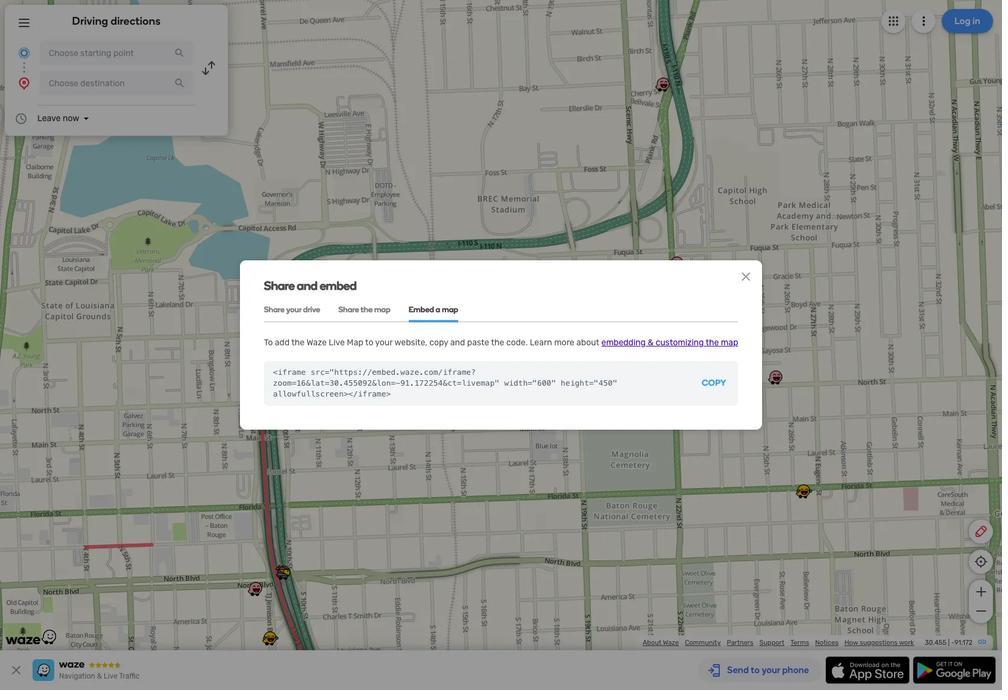 Task type: describe. For each thing, give the bounding box(es) containing it.
to
[[365, 338, 374, 348]]

1 horizontal spatial and
[[451, 338, 465, 348]]

|
[[949, 640, 950, 647]]

learn
[[530, 338, 553, 348]]

drive
[[303, 305, 320, 314]]

code.
[[507, 338, 528, 348]]

share for share and embed
[[264, 279, 295, 293]]

30.455 | -91.172
[[925, 640, 973, 647]]

notices
[[816, 640, 839, 647]]

support link
[[760, 640, 785, 647]]

share the map link
[[339, 298, 391, 323]]

how
[[845, 640, 859, 647]]

-
[[952, 640, 955, 647]]

embed a map
[[409, 305, 459, 314]]

the right customizing
[[706, 338, 719, 348]]

copy
[[430, 338, 449, 348]]

more
[[555, 338, 575, 348]]

map for share the map
[[374, 305, 391, 314]]

embedding & customizing the map link
[[602, 338, 739, 348]]

Choose starting point text field
[[40, 41, 193, 65]]

now
[[63, 113, 79, 124]]

leave
[[37, 113, 61, 124]]

embed
[[409, 305, 434, 314]]

traffic
[[119, 673, 140, 681]]

0 vertical spatial &
[[648, 338, 654, 348]]

navigation
[[59, 673, 95, 681]]

0 horizontal spatial live
[[104, 673, 118, 681]]

91.172
[[955, 640, 973, 647]]

the up to
[[361, 305, 373, 314]]

directions
[[111, 14, 161, 28]]

partners
[[727, 640, 754, 647]]

website,
[[395, 338, 428, 348]]

x image
[[739, 270, 754, 284]]

support
[[760, 640, 785, 647]]

clock image
[[14, 112, 28, 126]]

the left code.
[[491, 338, 505, 348]]

Choose destination text field
[[40, 71, 193, 95]]

about waze community partners support terms notices how suggestions work
[[643, 640, 915, 647]]

leave now
[[37, 113, 79, 124]]

work
[[900, 640, 915, 647]]

the right add
[[292, 338, 305, 348]]

30.455
[[925, 640, 947, 647]]

share the map
[[339, 305, 391, 314]]

x image
[[9, 664, 24, 678]]

about
[[643, 640, 662, 647]]

0 horizontal spatial &
[[97, 673, 102, 681]]

driving directions
[[72, 14, 161, 28]]

2 horizontal spatial map
[[721, 338, 739, 348]]

how suggestions work link
[[845, 640, 915, 647]]

add
[[275, 338, 290, 348]]

navigation & live traffic
[[59, 673, 140, 681]]

<iframe src="https://embed.waze.com/iframe?zoom=16&lat=30.455092&lon=-91.172254&ct=livemap" width="600" height="450" allowfullscreen></iframe> text field
[[264, 361, 690, 406]]

share and embed
[[264, 279, 357, 293]]

0 vertical spatial live
[[329, 338, 345, 348]]



Task type: vqa. For each thing, say whether or not it's contained in the screenshot.
THE 8 PHOTOS
no



Task type: locate. For each thing, give the bounding box(es) containing it.
copy button
[[690, 361, 739, 406]]

zoom in image
[[974, 585, 989, 600]]

link image
[[978, 638, 988, 647]]

map up the "copy"
[[721, 338, 739, 348]]

0 vertical spatial your
[[286, 305, 302, 314]]

your right to
[[375, 338, 393, 348]]

map
[[347, 338, 364, 348]]

embedding
[[602, 338, 646, 348]]

suggestions
[[860, 640, 898, 647]]

share up to
[[264, 305, 285, 314]]

zoom out image
[[974, 605, 989, 619]]

1 vertical spatial your
[[375, 338, 393, 348]]

& right navigation
[[97, 673, 102, 681]]

&
[[648, 338, 654, 348], [97, 673, 102, 681]]

1 vertical spatial waze
[[663, 640, 679, 647]]

1 horizontal spatial live
[[329, 338, 345, 348]]

1 horizontal spatial waze
[[663, 640, 679, 647]]

map right a
[[442, 305, 459, 314]]

0 vertical spatial and
[[297, 279, 318, 293]]

paste
[[467, 338, 490, 348]]

0 horizontal spatial your
[[286, 305, 302, 314]]

waze
[[307, 338, 327, 348], [663, 640, 679, 647]]

your
[[286, 305, 302, 314], [375, 338, 393, 348]]

share for share the map
[[339, 305, 359, 314]]

share
[[264, 279, 295, 293], [264, 305, 285, 314], [339, 305, 359, 314]]

0 horizontal spatial map
[[374, 305, 391, 314]]

copy
[[702, 378, 727, 388]]

customizing
[[656, 338, 704, 348]]

waze right about
[[663, 640, 679, 647]]

map
[[374, 305, 391, 314], [442, 305, 459, 314], [721, 338, 739, 348]]

notices link
[[816, 640, 839, 647]]

about
[[577, 338, 600, 348]]

and
[[297, 279, 318, 293], [451, 338, 465, 348]]

live left map
[[329, 338, 345, 348]]

1 vertical spatial &
[[97, 673, 102, 681]]

a
[[436, 305, 441, 314]]

terms link
[[791, 640, 810, 647]]

share your drive
[[264, 305, 320, 314]]

& right embedding
[[648, 338, 654, 348]]

0 vertical spatial waze
[[307, 338, 327, 348]]

and up drive
[[297, 279, 318, 293]]

1 horizontal spatial map
[[442, 305, 459, 314]]

live
[[329, 338, 345, 348], [104, 673, 118, 681]]

share your drive link
[[264, 298, 320, 323]]

partners link
[[727, 640, 754, 647]]

1 horizontal spatial &
[[648, 338, 654, 348]]

1 vertical spatial and
[[451, 338, 465, 348]]

0 horizontal spatial and
[[297, 279, 318, 293]]

driving
[[72, 14, 108, 28]]

terms
[[791, 640, 810, 647]]

map for embed a map
[[442, 305, 459, 314]]

0 horizontal spatial waze
[[307, 338, 327, 348]]

share for share your drive
[[264, 305, 285, 314]]

your left drive
[[286, 305, 302, 314]]

pencil image
[[974, 525, 989, 539]]

to
[[264, 338, 273, 348]]

share up 'share your drive'
[[264, 279, 295, 293]]

map left embed
[[374, 305, 391, 314]]

embed a map link
[[409, 298, 459, 323]]

1 horizontal spatial your
[[375, 338, 393, 348]]

live left traffic
[[104, 673, 118, 681]]

1 vertical spatial live
[[104, 673, 118, 681]]

community link
[[685, 640, 721, 647]]

embed
[[320, 279, 357, 293]]

waze down drive
[[307, 338, 327, 348]]

about waze link
[[643, 640, 679, 647]]

community
[[685, 640, 721, 647]]

location image
[[17, 76, 31, 90]]

current location image
[[17, 46, 31, 60]]

to add the waze live map to your website, copy and paste the code. learn more about embedding & customizing the map
[[264, 338, 739, 348]]

and right copy
[[451, 338, 465, 348]]

share down 'embed'
[[339, 305, 359, 314]]

the
[[361, 305, 373, 314], [292, 338, 305, 348], [491, 338, 505, 348], [706, 338, 719, 348]]



